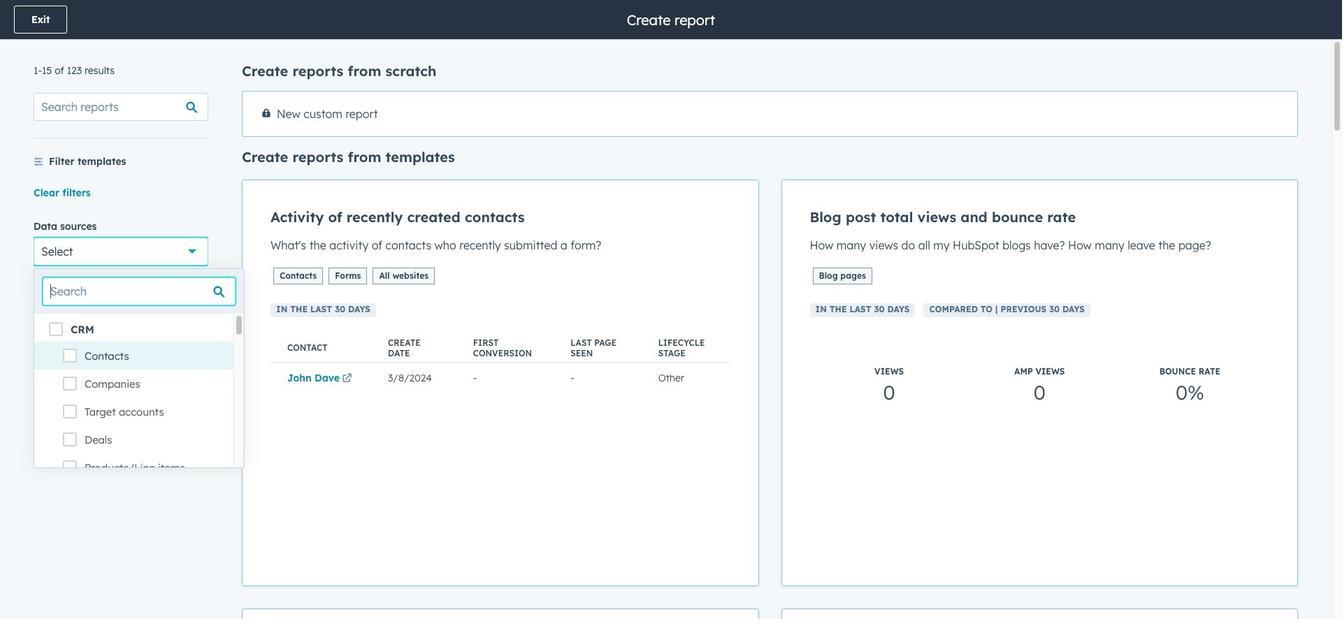 Task type: locate. For each thing, give the bounding box(es) containing it.
None checkbox
[[242, 91, 1298, 137]]

link opens in a new window image
[[342, 374, 352, 385], [342, 374, 352, 385]]

page section element
[[0, 0, 1342, 39]]

Search search field
[[43, 277, 236, 305]]

None checkbox
[[242, 180, 759, 586], [781, 180, 1298, 586], [242, 609, 759, 619], [781, 609, 1298, 619], [242, 180, 759, 586], [781, 180, 1298, 586], [242, 609, 759, 619], [781, 609, 1298, 619]]



Task type: vqa. For each thing, say whether or not it's contained in the screenshot.
Search search box
yes



Task type: describe. For each thing, give the bounding box(es) containing it.
Search search field
[[34, 93, 208, 121]]



